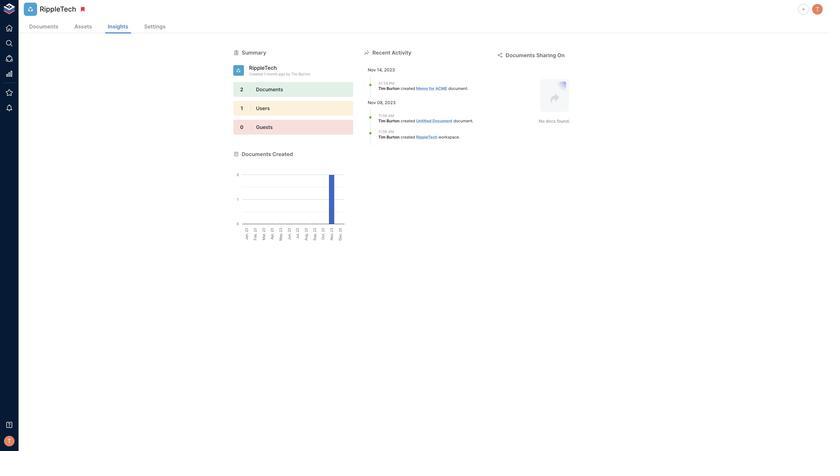 Task type: vqa. For each thing, say whether or not it's contained in the screenshot.
document in The 01:34 Pm Tim Burton Created Memo For Acme Document .
yes



Task type: locate. For each thing, give the bounding box(es) containing it.
created inside 11:56 am tim burton created rippletech workspace .
[[401, 135, 415, 140]]

burton for untitled
[[387, 119, 400, 124]]

burton inside "11:56 am tim burton created untitled document document ."
[[387, 119, 400, 124]]

1 am from the top
[[389, 114, 394, 118]]

rippletech created 1 month ago by tim burton
[[249, 65, 310, 76]]

created left untitled
[[401, 119, 415, 124]]

no docs found.
[[539, 118, 570, 124]]

rippletech down untitled
[[416, 135, 438, 140]]

11:56 am tim burton created rippletech workspace .
[[379, 130, 460, 140]]

0 horizontal spatial t
[[7, 438, 11, 445]]

found.
[[557, 118, 570, 124]]

2 11:56 from the top
[[379, 130, 387, 134]]

documents
[[29, 23, 58, 30], [506, 52, 535, 59], [256, 86, 283, 93], [242, 151, 271, 158]]

burton inside '01:34 pm tim burton created memo for acme document .'
[[387, 86, 400, 91]]

0 vertical spatial created
[[249, 72, 263, 76]]

2 vertical spatial rippletech
[[416, 135, 438, 140]]

burton for memo
[[387, 86, 400, 91]]

a chart. element
[[233, 158, 354, 241]]

2023
[[384, 67, 395, 73], [385, 100, 396, 105]]

assets
[[74, 23, 92, 30]]

11:56
[[379, 114, 387, 118], [379, 130, 387, 134]]

0 vertical spatial .
[[468, 86, 469, 91]]

document right document
[[454, 119, 473, 124]]

0 vertical spatial nov
[[368, 67, 376, 73]]

1 vertical spatial t button
[[2, 435, 17, 449]]

document
[[449, 86, 468, 91], [454, 119, 473, 124]]

t button
[[812, 3, 824, 16], [2, 435, 17, 449]]

rippletech inside the rippletech created 1 month ago by tim burton
[[249, 65, 277, 71]]

t
[[816, 6, 820, 13], [7, 438, 11, 445]]

3 created from the top
[[401, 135, 415, 140]]

rippletech for rippletech created 1 month ago by tim burton
[[249, 65, 277, 71]]

rippletech
[[40, 5, 76, 13], [249, 65, 277, 71], [416, 135, 438, 140]]

1 horizontal spatial t button
[[812, 3, 824, 16]]

1 horizontal spatial rippletech
[[249, 65, 277, 71]]

am inside "11:56 am tim burton created untitled document document ."
[[389, 114, 394, 118]]

for
[[429, 86, 435, 91]]

11:56 inside 11:56 am tim burton created rippletech workspace .
[[379, 130, 387, 134]]

1 vertical spatial document
[[454, 119, 473, 124]]

0 horizontal spatial .
[[459, 135, 460, 140]]

1 horizontal spatial .
[[468, 86, 469, 91]]

activity
[[392, 49, 412, 56]]

nov for nov 08, 2023
[[368, 100, 376, 105]]

1 down the 2
[[241, 105, 243, 112]]

1 inside the rippletech created 1 month ago by tim burton
[[264, 72, 266, 76]]

nov left "14,"
[[368, 67, 376, 73]]

created inside "11:56 am tim burton created untitled document document ."
[[401, 119, 415, 124]]

month
[[267, 72, 278, 76]]

1 vertical spatial 1
[[241, 105, 243, 112]]

am inside 11:56 am tim burton created rippletech workspace .
[[389, 130, 394, 134]]

2 nov from the top
[[368, 100, 376, 105]]

created left memo
[[401, 86, 415, 91]]

. right acme
[[468, 86, 469, 91]]

remove bookmark image
[[80, 6, 86, 12]]

1 created from the top
[[401, 86, 415, 91]]

documents link
[[26, 21, 61, 33]]

am for untitled
[[389, 114, 394, 118]]

document right acme
[[449, 86, 468, 91]]

1 vertical spatial am
[[389, 130, 394, 134]]

0 vertical spatial 2023
[[384, 67, 395, 73]]

rippletech inside 11:56 am tim burton created rippletech workspace .
[[416, 135, 438, 140]]

2023 for nov 14, 2023
[[384, 67, 395, 73]]

2
[[240, 86, 243, 93]]

created inside the rippletech created 1 month ago by tim burton
[[249, 72, 263, 76]]

created
[[249, 72, 263, 76], [273, 151, 293, 158]]

0 vertical spatial rippletech
[[40, 5, 76, 13]]

1 vertical spatial created
[[273, 151, 293, 158]]

1 vertical spatial 11:56
[[379, 130, 387, 134]]

. right document
[[473, 119, 474, 124]]

2 horizontal spatial rippletech
[[416, 135, 438, 140]]

1 vertical spatial rippletech
[[249, 65, 277, 71]]

2 vertical spatial .
[[459, 135, 460, 140]]

08,
[[377, 100, 384, 105]]

1 vertical spatial created
[[401, 119, 415, 124]]

1 vertical spatial nov
[[368, 100, 376, 105]]

11:56 am tim burton created untitled document document .
[[379, 114, 474, 124]]

created inside '01:34 pm tim burton created memo for acme document .'
[[401, 86, 415, 91]]

1 vertical spatial 2023
[[385, 100, 396, 105]]

0 vertical spatial document
[[449, 86, 468, 91]]

users
[[256, 105, 270, 112]]

am
[[389, 114, 394, 118], [389, 130, 394, 134]]

tim inside '01:34 pm tim burton created memo for acme document .'
[[379, 86, 386, 91]]

tim inside 11:56 am tim burton created rippletech workspace .
[[379, 135, 386, 140]]

created left rippletech "link"
[[401, 135, 415, 140]]

0 vertical spatial 11:56
[[379, 114, 387, 118]]

nov
[[368, 67, 376, 73], [368, 100, 376, 105]]

0 vertical spatial am
[[389, 114, 394, 118]]

2 horizontal spatial .
[[473, 119, 474, 124]]

0 vertical spatial t
[[816, 6, 820, 13]]

created left month
[[249, 72, 263, 76]]

0 horizontal spatial created
[[249, 72, 263, 76]]

2 vertical spatial created
[[401, 135, 415, 140]]

nov 14, 2023
[[368, 67, 395, 73]]

rippletech up month
[[249, 65, 277, 71]]

11:56 inside "11:56 am tim burton created untitled document document ."
[[379, 114, 387, 118]]

recent activity
[[373, 49, 412, 56]]

burton
[[299, 72, 310, 76], [387, 86, 400, 91], [387, 119, 400, 124], [387, 135, 400, 140]]

created
[[401, 86, 415, 91], [401, 119, 415, 124], [401, 135, 415, 140]]

0
[[240, 124, 244, 131]]

tim
[[292, 72, 298, 76], [379, 86, 386, 91], [379, 119, 386, 124], [379, 135, 386, 140]]

burton for rippletech
[[387, 135, 400, 140]]

1 horizontal spatial created
[[273, 151, 293, 158]]

rippletech up documents link
[[40, 5, 76, 13]]

0 vertical spatial 1
[[264, 72, 266, 76]]

0 vertical spatial created
[[401, 86, 415, 91]]

no
[[539, 118, 545, 124]]

burton inside 11:56 am tim burton created rippletech workspace .
[[387, 135, 400, 140]]

created down the guests
[[273, 151, 293, 158]]

nov left 08,
[[368, 100, 376, 105]]

. inside 11:56 am tim burton created rippletech workspace .
[[459, 135, 460, 140]]

1
[[264, 72, 266, 76], [241, 105, 243, 112]]

2 am from the top
[[389, 130, 394, 134]]

2023 right "14,"
[[384, 67, 395, 73]]

2 created from the top
[[401, 119, 415, 124]]

rippletech link
[[416, 135, 438, 140]]

0 vertical spatial t button
[[812, 3, 824, 16]]

0 horizontal spatial rippletech
[[40, 5, 76, 13]]

tim inside "11:56 am tim burton created untitled document document ."
[[379, 119, 386, 124]]

1 11:56 from the top
[[379, 114, 387, 118]]

1 vertical spatial .
[[473, 119, 474, 124]]

1 horizontal spatial t
[[816, 6, 820, 13]]

recent
[[373, 49, 391, 56]]

. right rippletech "link"
[[459, 135, 460, 140]]

.
[[468, 86, 469, 91], [473, 119, 474, 124], [459, 135, 460, 140]]

2023 right 08,
[[385, 100, 396, 105]]

1 left month
[[264, 72, 266, 76]]

1 nov from the top
[[368, 67, 376, 73]]

0 horizontal spatial 1
[[241, 105, 243, 112]]

1 vertical spatial t
[[7, 438, 11, 445]]

1 horizontal spatial 1
[[264, 72, 266, 76]]



Task type: describe. For each thing, give the bounding box(es) containing it.
0 horizontal spatial t button
[[2, 435, 17, 449]]

documents for documents link
[[29, 23, 58, 30]]

created for memo
[[401, 86, 415, 91]]

settings
[[144, 23, 166, 30]]

01:34 pm tim burton created memo for acme document .
[[379, 81, 469, 91]]

am for rippletech
[[389, 130, 394, 134]]

created for rippletech
[[401, 135, 415, 140]]

11:56 for rippletech
[[379, 130, 387, 134]]

by
[[286, 72, 290, 76]]

ago
[[279, 72, 285, 76]]

memo
[[416, 86, 428, 91]]

nov 08, 2023
[[368, 100, 396, 105]]

rippletech for rippletech
[[40, 5, 76, 13]]

tim for memo
[[379, 86, 386, 91]]

insights link
[[105, 21, 131, 33]]

untitled document link
[[416, 119, 453, 124]]

01:34
[[379, 81, 388, 86]]

untitled
[[416, 119, 432, 124]]

. inside "11:56 am tim burton created untitled document document ."
[[473, 119, 474, 124]]

document inside "11:56 am tim burton created untitled document document ."
[[454, 119, 473, 124]]

guests
[[256, 124, 273, 131]]

workspace
[[439, 135, 459, 140]]

on
[[558, 52, 565, 59]]

acme
[[436, 86, 448, 91]]

sharing
[[537, 52, 556, 59]]

pm
[[389, 81, 395, 86]]

14,
[[377, 67, 383, 73]]

tim for rippletech
[[379, 135, 386, 140]]

documents sharing on
[[506, 52, 565, 59]]

memo for acme link
[[416, 86, 448, 91]]

tim for untitled
[[379, 119, 386, 124]]

documents for documents created
[[242, 151, 271, 158]]

burton inside the rippletech created 1 month ago by tim burton
[[299, 72, 310, 76]]

2023 for nov 08, 2023
[[385, 100, 396, 105]]

tim inside the rippletech created 1 month ago by tim burton
[[292, 72, 298, 76]]

a chart. image
[[233, 158, 354, 241]]

document inside '01:34 pm tim burton created memo for acme document .'
[[449, 86, 468, 91]]

created for rippletech created 1 month ago by tim burton
[[249, 72, 263, 76]]

docs
[[546, 118, 556, 124]]

assets link
[[72, 21, 95, 33]]

documents for documents sharing on
[[506, 52, 535, 59]]

document
[[433, 119, 453, 124]]

created for untitled
[[401, 119, 415, 124]]

nov for nov 14, 2023
[[368, 67, 376, 73]]

settings link
[[142, 21, 168, 33]]

11:56 for untitled document
[[379, 114, 387, 118]]

documents created
[[242, 151, 293, 158]]

insights
[[108, 23, 128, 30]]

. inside '01:34 pm tim burton created memo for acme document .'
[[468, 86, 469, 91]]

created for documents created
[[273, 151, 293, 158]]

summary
[[242, 49, 266, 56]]



